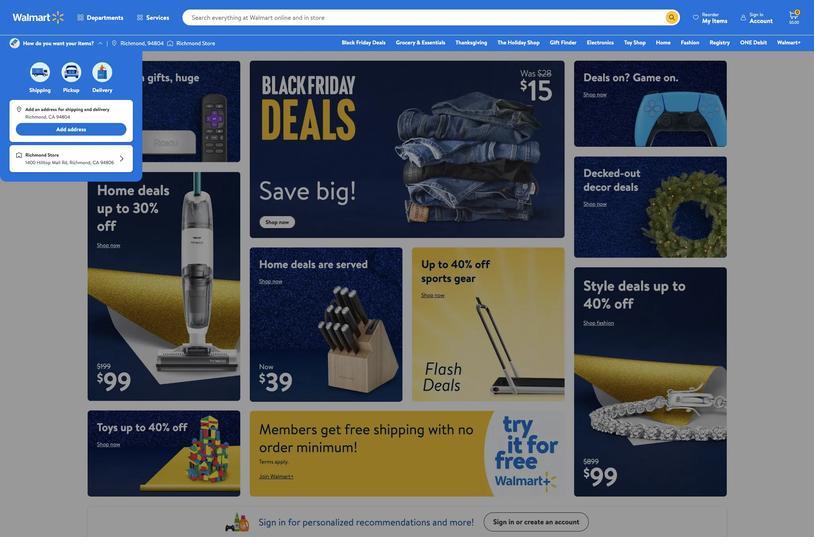 Task type: describe. For each thing, give the bounding box(es) containing it.
shipping button
[[29, 60, 52, 94]]

personalized
[[303, 515, 354, 529]]

savings
[[97, 83, 132, 99]]

deals inside 'link'
[[373, 38, 386, 46]]

one debit link
[[737, 38, 771, 47]]

services button
[[130, 8, 176, 27]]

black
[[342, 38, 355, 46]]

gear
[[454, 270, 476, 286]]

are
[[319, 256, 334, 272]]

game
[[633, 69, 661, 85]]

decor
[[584, 179, 611, 194]]

shop for save big!
[[266, 218, 278, 226]]

now for deals on? game on.
[[597, 90, 607, 98]]

$899 $ 99
[[584, 457, 618, 495]]

now $ 39
[[259, 362, 293, 400]]

to inside the style deals up to 40% off
[[673, 276, 686, 295]]

shop for home deals up to 30% off
[[97, 241, 109, 249]]

sports
[[422, 270, 452, 286]]

store for richmond store 1400 hilltop mall rd, richmond, ca 94806
[[48, 152, 59, 158]]

deals inside decked-out decor deals
[[614, 179, 639, 194]]

richmond for richmond store 1400 hilltop mall rd, richmond, ca 94806
[[25, 152, 47, 158]]

want
[[53, 39, 65, 47]]

the
[[498, 38, 507, 46]]

toy
[[625, 38, 633, 46]]

 image for delivery
[[92, 62, 112, 82]]

in
[[760, 11, 764, 18]]

thanksgiving
[[456, 38, 488, 46]]

 image for richmond, 94804
[[111, 40, 117, 46]]

$899
[[584, 457, 599, 467]]

gift finder link
[[547, 38, 581, 47]]

off inside the style deals up to 40% off
[[615, 293, 634, 313]]

members get free shipping with no order minimum! terms apply.
[[259, 419, 474, 466]]

more!
[[450, 515, 475, 529]]

shop now for decked-out decor deals
[[584, 200, 607, 208]]

1 vertical spatial for
[[288, 515, 300, 529]]

now dollar 39 null group
[[250, 362, 293, 402]]

one debit
[[741, 38, 768, 46]]

decked-
[[584, 165, 625, 180]]

toys up to 40% off
[[97, 419, 187, 435]]

how
[[23, 39, 34, 47]]

1400
[[25, 159, 36, 166]]

address inside button
[[68, 125, 86, 133]]

to inside 'home deals up to 30% off'
[[116, 198, 129, 218]]

shop now for home deals up to 30% off
[[97, 241, 120, 249]]

now for home deals are served
[[273, 277, 283, 285]]

shop now for up to 40% off sports gear
[[422, 291, 445, 299]]

walmart+ link
[[774, 38, 805, 47]]

tech
[[123, 69, 145, 85]]

black friday deals
[[342, 38, 386, 46]]

shop for deals on? game on.
[[584, 90, 596, 98]]

shop now for save big!
[[266, 218, 289, 226]]

shipping
[[29, 86, 51, 94]]

in for or
[[509, 517, 515, 527]]

essentials
[[422, 38, 446, 46]]

home for 99
[[97, 180, 134, 200]]

shop now link for decked-out decor deals
[[584, 200, 607, 208]]

up for home deals up to 30% off
[[97, 198, 113, 218]]

items
[[713, 16, 728, 25]]

0 horizontal spatial 40%
[[149, 419, 170, 435]]

add address
[[56, 125, 86, 133]]

pickup
[[63, 86, 79, 94]]

99 for style deals up to 40% off
[[590, 459, 618, 495]]

account
[[750, 16, 773, 25]]

with
[[428, 419, 455, 439]]

sign in account
[[750, 11, 773, 25]]

40% inside the style deals up to 40% off
[[584, 293, 611, 313]]

up for style deals up to 40% off
[[654, 276, 669, 295]]

1 horizontal spatial 94804
[[148, 39, 164, 47]]

rd,
[[62, 159, 68, 166]]

delivery
[[93, 106, 109, 113]]

registry link
[[707, 38, 734, 47]]

0 $0.00
[[790, 9, 800, 25]]

how do you want your items?
[[23, 39, 94, 47]]

shop now link for save big!
[[259, 216, 296, 228]]

account
[[555, 517, 580, 527]]

fashion link
[[678, 38, 703, 47]]

finder
[[561, 38, 577, 46]]

do
[[35, 39, 42, 47]]

store for richmond store
[[202, 39, 215, 47]]

high tech gifts, huge savings
[[97, 69, 200, 99]]

join
[[259, 472, 269, 480]]

style deals up to 40% off
[[584, 276, 686, 313]]

shipping inside add an address for shipping and delivery richmond, ca 94804
[[65, 106, 83, 113]]

up to 40% off sports gear
[[422, 256, 490, 286]]

deals for home deals are served
[[291, 256, 316, 272]]

on.
[[664, 69, 679, 85]]

shop now for deals on? game on.
[[584, 90, 607, 98]]

shop now for high tech gifts, huge savings
[[97, 104, 120, 112]]

shop inside the holiday shop link
[[528, 38, 540, 46]]

30%
[[133, 198, 159, 218]]

departments
[[87, 13, 123, 22]]

one
[[741, 38, 753, 46]]

was dollar $899, now dollar 99 group
[[574, 457, 618, 497]]

reorder my items
[[703, 11, 728, 25]]

thanksgiving link
[[452, 38, 491, 47]]

sign in for personalized recommendations and more!
[[259, 515, 475, 529]]

ca inside 'richmond store 1400 hilltop mall rd, richmond, ca 94806'
[[93, 159, 99, 166]]

2 horizontal spatial richmond,
[[121, 39, 146, 47]]

decked-out decor deals
[[584, 165, 641, 194]]

$199 $ 99
[[97, 361, 131, 399]]

shop inside toy shop "link"
[[634, 38, 646, 46]]

richmond, 94804
[[121, 39, 164, 47]]

my
[[703, 16, 711, 25]]

richmond, inside 'richmond store 1400 hilltop mall rd, richmond, ca 94806'
[[70, 159, 92, 166]]

deals for style deals up to 40% off
[[619, 276, 650, 295]]

&
[[417, 38, 421, 46]]

shop for toys up to 40% off
[[97, 440, 109, 448]]

94806
[[100, 159, 114, 166]]

1 horizontal spatial walmart+
[[778, 38, 802, 46]]

toy shop
[[625, 38, 646, 46]]

 image for add
[[16, 106, 22, 113]]

now for decked-out decor deals
[[597, 200, 607, 208]]

shop now link for high tech gifts, huge savings
[[97, 104, 120, 112]]

shop fashion link
[[584, 319, 615, 327]]

shop fashion
[[584, 319, 615, 327]]

richmond store
[[177, 39, 215, 47]]

94804 inside add an address for shipping and delivery richmond, ca 94804
[[56, 114, 70, 120]]

no
[[458, 419, 474, 439]]



Task type: vqa. For each thing, say whether or not it's contained in the screenshot.
rightmost at
no



Task type: locate. For each thing, give the bounding box(es) containing it.
1 horizontal spatial 40%
[[451, 256, 473, 272]]

hilltop
[[37, 159, 51, 166]]

0 horizontal spatial address
[[41, 106, 57, 113]]

1 horizontal spatial add
[[56, 125, 66, 133]]

 image up delivery
[[92, 62, 112, 82]]

the holiday shop link
[[494, 38, 544, 47]]

high
[[97, 69, 121, 85]]

deals left on?
[[584, 69, 610, 85]]

1 horizontal spatial up
[[121, 419, 133, 435]]

richmond, inside add an address for shipping and delivery richmond, ca 94804
[[25, 114, 47, 120]]

shop for style deals up to 40% off
[[584, 319, 596, 327]]

shop
[[528, 38, 540, 46], [634, 38, 646, 46], [584, 90, 596, 98], [97, 104, 109, 112], [584, 200, 596, 208], [266, 218, 278, 226], [97, 241, 109, 249], [259, 277, 271, 285], [422, 291, 434, 299], [584, 319, 596, 327], [97, 440, 109, 448]]

0 horizontal spatial sign
[[259, 515, 277, 529]]

$0.00
[[790, 19, 800, 25]]

0 vertical spatial add
[[25, 106, 34, 113]]

 image up shipping on the top left of the page
[[30, 62, 50, 82]]

address
[[41, 106, 57, 113], [68, 125, 86, 133]]

sign for sign in account
[[750, 11, 759, 18]]

2 horizontal spatial up
[[654, 276, 669, 295]]

off inside 'home deals up to 30% off'
[[97, 216, 116, 236]]

walmart+ down the $0.00
[[778, 38, 802, 46]]

terms
[[259, 458, 274, 466]]

departments button
[[71, 8, 130, 27]]

99 for home deals up to 30% off
[[103, 364, 131, 399]]

1 horizontal spatial and
[[433, 515, 448, 529]]

items?
[[78, 39, 94, 47]]

0 vertical spatial store
[[202, 39, 215, 47]]

home inside 'home deals up to 30% off'
[[97, 180, 134, 200]]

sign inside sign in account
[[750, 11, 759, 18]]

1 vertical spatial an
[[546, 517, 553, 527]]

1 vertical spatial deals
[[584, 69, 610, 85]]

up
[[422, 256, 436, 272]]

$ inside $199 $ 99
[[97, 369, 103, 386]]

add inside add an address for shipping and delivery richmond, ca 94804
[[25, 106, 34, 113]]

richmond up 1400
[[25, 152, 47, 158]]

0 vertical spatial for
[[58, 106, 64, 113]]

debit
[[754, 38, 768, 46]]

 image
[[167, 39, 173, 47], [111, 40, 117, 46], [30, 62, 50, 82], [61, 62, 81, 82], [92, 62, 112, 82]]

join walmart+
[[259, 472, 294, 480]]

walmart image
[[13, 11, 64, 24]]

 image right the |
[[111, 40, 117, 46]]

ca left 94806
[[93, 159, 99, 166]]

0 vertical spatial walmart+
[[778, 38, 802, 46]]

sign for sign in for personalized recommendations and more!
[[259, 515, 277, 529]]

0 horizontal spatial for
[[58, 106, 64, 113]]

recommendations
[[356, 515, 431, 529]]

 image inside the delivery button
[[92, 62, 112, 82]]

0 vertical spatial up
[[97, 198, 113, 218]]

friday
[[356, 38, 371, 46]]

shop for high tech gifts, huge savings
[[97, 104, 109, 112]]

an right create
[[546, 517, 553, 527]]

0 horizontal spatial 94804
[[56, 114, 70, 120]]

get
[[321, 419, 342, 439]]

now for save big!
[[279, 218, 289, 226]]

richmond up huge
[[177, 39, 201, 47]]

0 vertical spatial 40%
[[451, 256, 473, 272]]

sign in or create an account
[[494, 517, 580, 527]]

deals
[[614, 179, 639, 194], [138, 180, 170, 200], [291, 256, 316, 272], [619, 276, 650, 295]]

1 horizontal spatial in
[[509, 517, 515, 527]]

0 horizontal spatial in
[[279, 515, 286, 529]]

for left personalized
[[288, 515, 300, 529]]

minimum!
[[297, 437, 358, 457]]

add inside button
[[56, 125, 66, 133]]

0 vertical spatial richmond
[[177, 39, 201, 47]]

1 horizontal spatial sign
[[494, 517, 507, 527]]

now
[[259, 362, 274, 372]]

deals on? game on.
[[584, 69, 679, 85]]

deals for home deals up to 30% off
[[138, 180, 170, 200]]

add for add an address for shipping and delivery richmond, ca 94804
[[25, 106, 34, 113]]

1 vertical spatial store
[[48, 152, 59, 158]]

2 vertical spatial 40%
[[149, 419, 170, 435]]

deals right friday
[[373, 38, 386, 46]]

94804
[[148, 39, 164, 47], [56, 114, 70, 120]]

deals inside 'home deals up to 30% off'
[[138, 180, 170, 200]]

0 horizontal spatial home
[[97, 180, 134, 200]]

1 horizontal spatial an
[[546, 517, 553, 527]]

shop for up to 40% off sports gear
[[422, 291, 434, 299]]

0 horizontal spatial store
[[48, 152, 59, 158]]

reorder
[[703, 11, 720, 18]]

$ inside $899 $ 99
[[584, 464, 590, 482]]

fashion
[[681, 38, 700, 46]]

you
[[43, 39, 52, 47]]

2 vertical spatial up
[[121, 419, 133, 435]]

sign left or
[[494, 517, 507, 527]]

add for add address
[[56, 125, 66, 133]]

now
[[597, 90, 607, 98], [110, 104, 120, 112], [597, 200, 607, 208], [279, 218, 289, 226], [110, 241, 120, 249], [273, 277, 283, 285], [435, 291, 445, 299], [110, 440, 120, 448]]

richmond, down shipping on the top left of the page
[[25, 114, 47, 120]]

mall
[[52, 159, 61, 166]]

gift finder
[[550, 38, 577, 46]]

served
[[336, 256, 368, 272]]

1 vertical spatial ca
[[93, 159, 99, 166]]

gifts,
[[147, 69, 173, 85]]

1 horizontal spatial address
[[68, 125, 86, 133]]

 image for pickup
[[61, 62, 81, 82]]

39
[[266, 364, 293, 400]]

and
[[84, 106, 92, 113], [433, 515, 448, 529]]

richmond, right rd,
[[70, 159, 92, 166]]

1 horizontal spatial home
[[259, 256, 288, 272]]

$ for home deals are served
[[259, 370, 266, 387]]

$
[[97, 369, 103, 386], [259, 370, 266, 387], [584, 464, 590, 482]]

0
[[797, 9, 799, 16]]

an down shipping on the top left of the page
[[35, 106, 40, 113]]

now for home deals up to 30% off
[[110, 241, 120, 249]]

2 horizontal spatial $
[[584, 464, 590, 482]]

big!
[[316, 172, 357, 208]]

free
[[345, 419, 370, 439]]

up inside the style deals up to 40% off
[[654, 276, 669, 295]]

richmond
[[177, 39, 201, 47], [25, 152, 47, 158]]

1 vertical spatial richmond
[[25, 152, 47, 158]]

and left delivery
[[84, 106, 92, 113]]

shop now link
[[584, 90, 607, 98], [97, 104, 120, 112], [584, 200, 607, 208], [259, 216, 296, 228], [97, 241, 120, 249], [259, 277, 283, 285], [422, 291, 445, 299], [97, 440, 120, 448]]

shop now link for home deals are served
[[259, 277, 283, 285]]

shop now link for home deals up to 30% off
[[97, 241, 120, 249]]

1 vertical spatial address
[[68, 125, 86, 133]]

 image inside the pickup button
[[61, 62, 81, 82]]

off inside up to 40% off sports gear
[[475, 256, 490, 272]]

and for recommendations
[[433, 515, 448, 529]]

1 horizontal spatial for
[[288, 515, 300, 529]]

0 vertical spatial  image
[[10, 38, 20, 48]]

1 vertical spatial home
[[97, 180, 134, 200]]

join walmart+ link
[[259, 472, 294, 480]]

1 vertical spatial up
[[654, 276, 669, 295]]

40% inside up to 40% off sports gear
[[451, 256, 473, 272]]

richmond,
[[121, 39, 146, 47], [25, 114, 47, 120], [70, 159, 92, 166]]

registry
[[710, 38, 730, 46]]

1 horizontal spatial store
[[202, 39, 215, 47]]

99 inside $199 $ 99
[[103, 364, 131, 399]]

address down add an address for shipping and delivery richmond, ca 94804 on the left
[[68, 125, 86, 133]]

 image left richmond store
[[167, 39, 173, 47]]

$ for home deals up to 30% off
[[97, 369, 103, 386]]

1 horizontal spatial ca
[[93, 159, 99, 166]]

0 vertical spatial richmond,
[[121, 39, 146, 47]]

shop now link for deals on? game on.
[[584, 90, 607, 98]]

in
[[279, 515, 286, 529], [509, 517, 515, 527]]

up inside 'home deals up to 30% off'
[[97, 198, 113, 218]]

create
[[525, 517, 544, 527]]

 image inside shipping button
[[30, 62, 50, 82]]

|
[[107, 39, 108, 47]]

shop now for toys up to 40% off
[[97, 440, 120, 448]]

0 vertical spatial deals
[[373, 38, 386, 46]]

home deals are served
[[259, 256, 368, 272]]

deals inside the style deals up to 40% off
[[619, 276, 650, 295]]

richmond, right the |
[[121, 39, 146, 47]]

the holiday shop
[[498, 38, 540, 46]]

2 vertical spatial home
[[259, 256, 288, 272]]

99 inside $899 $ 99
[[590, 459, 618, 495]]

and for shipping
[[84, 106, 92, 113]]

1 horizontal spatial richmond
[[177, 39, 201, 47]]

0 vertical spatial an
[[35, 106, 40, 113]]

0 horizontal spatial 99
[[103, 364, 131, 399]]

 image
[[10, 38, 20, 48], [16, 106, 22, 113], [16, 152, 22, 158]]

 image for shipping
[[30, 62, 50, 82]]

electronics link
[[584, 38, 618, 47]]

1 vertical spatial 99
[[590, 459, 618, 495]]

fashion
[[597, 319, 615, 327]]

0 vertical spatial 99
[[103, 364, 131, 399]]

shipping
[[65, 106, 83, 113], [374, 419, 425, 439]]

sign left in
[[750, 11, 759, 18]]

 image for richmond store
[[167, 39, 173, 47]]

1 horizontal spatial richmond,
[[70, 159, 92, 166]]

0 horizontal spatial richmond,
[[25, 114, 47, 120]]

0 vertical spatial and
[[84, 106, 92, 113]]

ca inside add an address for shipping and delivery richmond, ca 94804
[[49, 114, 55, 120]]

add address button
[[16, 123, 127, 136]]

1 horizontal spatial shipping
[[374, 419, 425, 439]]

0 horizontal spatial walmart+
[[271, 472, 294, 480]]

94804 down services
[[148, 39, 164, 47]]

home link
[[653, 38, 675, 47]]

2 horizontal spatial 40%
[[584, 293, 611, 313]]

grocery & essentials link
[[393, 38, 449, 47]]

now for high tech gifts, huge savings
[[110, 104, 120, 112]]

shipping inside members get free shipping with no order minimum! terms apply.
[[374, 419, 425, 439]]

0 vertical spatial home
[[657, 38, 671, 46]]

now for toys up to 40% off
[[110, 440, 120, 448]]

add
[[25, 106, 34, 113], [56, 125, 66, 133]]

1x products_desktop image
[[225, 513, 249, 532]]

add an address for shipping and delivery richmond, ca 94804
[[25, 106, 109, 120]]

$199
[[97, 361, 111, 371]]

1 vertical spatial 40%
[[584, 293, 611, 313]]

delivery
[[92, 86, 112, 94]]

1 horizontal spatial deals
[[584, 69, 610, 85]]

1 horizontal spatial $
[[259, 370, 266, 387]]

0 horizontal spatial $
[[97, 369, 103, 386]]

and left more!
[[433, 515, 448, 529]]

add down add an address for shipping and delivery richmond, ca 94804 on the left
[[56, 125, 66, 133]]

$ for style deals up to 40% off
[[584, 464, 590, 482]]

for down pickup
[[58, 106, 64, 113]]

2 horizontal spatial home
[[657, 38, 671, 46]]

0 vertical spatial 94804
[[148, 39, 164, 47]]

your
[[66, 39, 77, 47]]

shop now link for toys up to 40% off
[[97, 440, 120, 448]]

0 horizontal spatial shipping
[[65, 106, 83, 113]]

2 vertical spatial  image
[[16, 152, 22, 158]]

sign for sign in or create an account
[[494, 517, 507, 527]]

1 horizontal spatial 99
[[590, 459, 618, 495]]

for inside add an address for shipping and delivery richmond, ca 94804
[[58, 106, 64, 113]]

40%
[[451, 256, 473, 272], [584, 293, 611, 313], [149, 419, 170, 435]]

search icon image
[[669, 14, 676, 21]]

 image up pickup
[[61, 62, 81, 82]]

0 horizontal spatial deals
[[373, 38, 386, 46]]

shop for home deals are served
[[259, 277, 271, 285]]

to inside up to 40% off sports gear
[[438, 256, 449, 272]]

0 horizontal spatial an
[[35, 106, 40, 113]]

members
[[259, 419, 317, 439]]

ca up add address button at top
[[49, 114, 55, 120]]

0 vertical spatial shipping
[[65, 106, 83, 113]]

0 horizontal spatial richmond
[[25, 152, 47, 158]]

shop now link for up to 40% off sports gear
[[422, 291, 445, 299]]

1 vertical spatial walmart+
[[271, 472, 294, 480]]

was dollar $199, now dollar 99 group
[[87, 361, 131, 401]]

huge
[[176, 69, 200, 85]]

home inside 'link'
[[657, 38, 671, 46]]

on?
[[613, 69, 631, 85]]

1 vertical spatial  image
[[16, 106, 22, 113]]

0 horizontal spatial ca
[[49, 114, 55, 120]]

address inside add an address for shipping and delivery richmond, ca 94804
[[41, 106, 57, 113]]

richmond for richmond store
[[177, 39, 201, 47]]

shop now for home deals are served
[[259, 277, 283, 285]]

2 vertical spatial richmond,
[[70, 159, 92, 166]]

save big!
[[259, 172, 357, 208]]

1 vertical spatial 94804
[[56, 114, 70, 120]]

and inside add an address for shipping and delivery richmond, ca 94804
[[84, 106, 92, 113]]

1 vertical spatial shipping
[[374, 419, 425, 439]]

grocery
[[396, 38, 416, 46]]

sign
[[750, 11, 759, 18], [259, 515, 277, 529], [494, 517, 507, 527]]

home
[[657, 38, 671, 46], [97, 180, 134, 200], [259, 256, 288, 272]]

add down shipping on the top left of the page
[[25, 106, 34, 113]]

Search search field
[[182, 10, 680, 25]]

an inside add an address for shipping and delivery richmond, ca 94804
[[35, 106, 40, 113]]

1 vertical spatial and
[[433, 515, 448, 529]]

services
[[146, 13, 169, 22]]

electronics
[[587, 38, 614, 46]]

0 horizontal spatial up
[[97, 198, 113, 218]]

1 vertical spatial richmond,
[[25, 114, 47, 120]]

$ inside the now $ 39
[[259, 370, 266, 387]]

shop for decked-out decor deals
[[584, 200, 596, 208]]

94804 up the add address at the left
[[56, 114, 70, 120]]

in for for
[[279, 515, 286, 529]]

store inside 'richmond store 1400 hilltop mall rd, richmond, ca 94806'
[[48, 152, 59, 158]]

0 vertical spatial ca
[[49, 114, 55, 120]]

address down shipping on the top left of the page
[[41, 106, 57, 113]]

1 vertical spatial add
[[56, 125, 66, 133]]

richmond inside 'richmond store 1400 hilltop mall rd, richmond, ca 94806'
[[25, 152, 47, 158]]

0 horizontal spatial and
[[84, 106, 92, 113]]

pickup button
[[60, 60, 83, 94]]

 image for richmond
[[16, 152, 22, 158]]

0 horizontal spatial add
[[25, 106, 34, 113]]

deals
[[373, 38, 386, 46], [584, 69, 610, 85]]

Walmart Site-Wide search field
[[182, 10, 680, 25]]

home for 39
[[259, 256, 288, 272]]

walmart+ down apply.
[[271, 472, 294, 480]]

delivery button
[[91, 60, 114, 94]]

now for up to 40% off sports gear
[[435, 291, 445, 299]]

0 vertical spatial address
[[41, 106, 57, 113]]

2 horizontal spatial sign
[[750, 11, 759, 18]]

sign right 1x products_desktop 'image' at the left of the page
[[259, 515, 277, 529]]

up
[[97, 198, 113, 218], [654, 276, 669, 295], [121, 419, 133, 435]]



